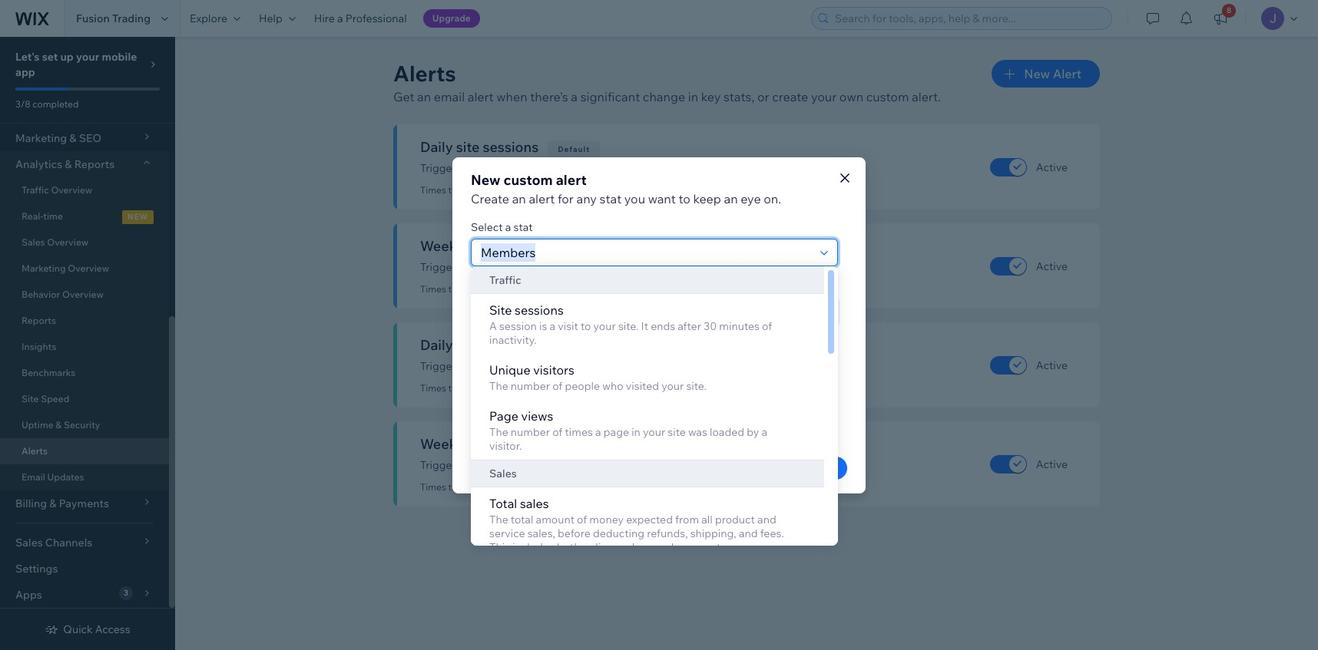 Task type: locate. For each thing, give the bounding box(es) containing it.
0 vertical spatial sales.
[[618, 360, 646, 374]]

0 vertical spatial daily
[[567, 161, 591, 175]]

a left visit
[[550, 320, 556, 334]]

0 horizontal spatial is
[[539, 320, 547, 334]]

triggered for weekly total sales
[[519, 482, 560, 493]]

overview for behavior overview
[[62, 289, 104, 300]]

there down who
[[593, 400, 620, 414]]

analytics & reports button
[[0, 151, 169, 178]]

30
[[704, 320, 717, 334]]

1 horizontal spatial when
[[563, 400, 591, 414]]

sales for sales
[[490, 467, 517, 481]]

4 times triggered: never triggered from the top
[[420, 482, 560, 493]]

manual
[[637, 541, 674, 555]]

3 times from the top
[[420, 383, 446, 394]]

2 trigger: from the top
[[420, 261, 459, 274]]

1 times from the top
[[420, 184, 446, 196]]

0 horizontal spatial site
[[22, 393, 39, 405]]

& for analytics
[[65, 158, 72, 171]]

4 trigger: from the top
[[420, 459, 459, 473]]

2 the from the top
[[490, 426, 509, 440]]

app
[[15, 65, 35, 79]]

a left day. at the bottom of the page
[[777, 400, 783, 414]]

significant for daily site sessions
[[461, 161, 514, 175]]

1 horizontal spatial email
[[534, 400, 561, 414]]

traffic
[[22, 184, 49, 196], [490, 274, 522, 287]]

site.
[[619, 320, 639, 334], [687, 380, 707, 393]]

if there is
[[557, 280, 604, 294]]

daily for sales
[[567, 360, 591, 374]]

3 times triggered: never triggered from the top
[[420, 383, 560, 394]]

speed
[[41, 393, 69, 405]]

uptime
[[22, 420, 54, 431]]

overview up marketing overview at the left top of the page
[[47, 237, 89, 248]]

when left the there's
[[497, 89, 528, 105]]

3 triggered from the top
[[519, 383, 560, 394]]

0 vertical spatial stat
[[600, 191, 622, 206]]

If there is field
[[563, 299, 818, 325]]

reports inside popup button
[[74, 158, 115, 171]]

an inside alerts get an email alert when there's a significant change in key stats, or create your own custom alert.
[[417, 89, 431, 105]]

cancel
[[735, 461, 769, 475]]

2 times triggered: never triggered from the top
[[420, 284, 560, 295]]

sales up amount at the left of the page
[[520, 496, 549, 512]]

change down daily site sessions
[[516, 161, 553, 175]]

0 horizontal spatial email
[[434, 89, 465, 105]]

times triggered: never triggered for daily total sales
[[420, 383, 560, 394]]

sales down real-
[[22, 237, 45, 248]]

1 vertical spatial default
[[573, 244, 606, 254]]

& up traffic overview
[[65, 158, 72, 171]]

default down the times in the left of the page
[[557, 442, 589, 452]]

let's
[[15, 50, 40, 64]]

0 vertical spatial daily
[[420, 138, 453, 156]]

1 vertical spatial alerts
[[22, 446, 48, 457]]

email updates link
[[0, 465, 169, 491]]

triggered:
[[448, 184, 491, 196], [448, 284, 491, 295], [448, 383, 491, 394], [448, 482, 491, 493]]

money
[[590, 513, 624, 527]]

1 never from the top
[[493, 184, 517, 196]]

in up amount at the left of the page
[[556, 459, 565, 473]]

default for weekly site sessions
[[573, 244, 606, 254]]

of inside site sessions a session is a visit to your site. it ends after 30 minutes of inactivity.
[[762, 320, 772, 334]]

traffic inside sidebar element
[[22, 184, 49, 196]]

default up trigger: significant change in daily site sessions.
[[558, 144, 591, 154]]

0 vertical spatial sessions
[[483, 138, 539, 156]]

& inside popup button
[[65, 158, 72, 171]]

default
[[558, 144, 591, 154], [573, 244, 606, 254], [557, 442, 589, 452]]

sales. down page views the number of times a page in your site was loaded by a visitor.
[[630, 459, 657, 473]]

sales inside sales option
[[490, 467, 517, 481]]

4 active from the top
[[1037, 458, 1068, 471]]

who
[[603, 380, 624, 393]]

triggered
[[519, 184, 560, 196], [519, 284, 560, 295], [519, 383, 560, 394], [519, 482, 560, 493]]

site inside site sessions a session is a visit to your site. it ends after 30 minutes of inactivity.
[[490, 303, 512, 318]]

in left key
[[688, 89, 699, 105]]

if
[[557, 280, 564, 294]]

daily site sessions
[[420, 138, 539, 156]]

weekly up if there is
[[567, 261, 602, 274]]

site left was
[[668, 426, 686, 440]]

0 horizontal spatial traffic
[[22, 184, 49, 196]]

to
[[679, 191, 691, 206], [581, 320, 591, 334]]

1 vertical spatial sessions.
[[625, 261, 670, 274]]

0 vertical spatial sales
[[489, 337, 522, 354]]

0 vertical spatial custom
[[867, 89, 909, 105]]

weekly for weekly site sessions
[[420, 237, 468, 255]]

1 vertical spatial sales
[[504, 436, 537, 453]]

0 horizontal spatial &
[[56, 420, 62, 431]]

views
[[521, 409, 554, 424]]

the inside unique visitors the number of people who visited your site.
[[490, 380, 509, 393]]

change for daily site sessions
[[516, 161, 553, 175]]

never up select a stat
[[493, 184, 517, 196]]

1 the from the top
[[490, 380, 509, 393]]

sessions. up you
[[614, 161, 659, 175]]

2 active from the top
[[1037, 259, 1068, 273]]

0 horizontal spatial sales
[[22, 237, 45, 248]]

1 vertical spatial traffic
[[490, 274, 522, 287]]

1 horizontal spatial site
[[490, 303, 512, 318]]

daily for daily total sales
[[420, 337, 453, 354]]

total
[[490, 496, 517, 512]]

to inside site sessions a session is a visit to your site. it ends after 30 minutes of inactivity.
[[581, 320, 591, 334]]

3 active from the top
[[1037, 359, 1068, 372]]

significant
[[581, 89, 640, 105], [461, 161, 514, 175], [461, 261, 514, 274], [461, 360, 514, 374], [461, 459, 514, 473]]

1 horizontal spatial alert
[[529, 191, 555, 206]]

to right visit
[[581, 320, 591, 334]]

your
[[76, 50, 99, 64], [811, 89, 837, 105], [594, 320, 616, 334], [662, 380, 684, 393], [643, 426, 666, 440]]

times triggered: never triggered for daily site sessions
[[420, 184, 560, 196]]

0 horizontal spatial alert
[[468, 89, 494, 105]]

triggered for daily total sales
[[519, 383, 560, 394]]

traffic for traffic
[[490, 274, 522, 287]]

2 vertical spatial sessions
[[515, 303, 564, 318]]

overview down marketing overview link
[[62, 289, 104, 300]]

default for weekly total sales
[[557, 442, 589, 452]]

in
[[688, 89, 699, 105], [556, 161, 565, 175], [556, 261, 565, 274], [556, 360, 565, 374], [766, 400, 775, 414], [632, 426, 641, 440], [556, 459, 565, 473]]

number down views
[[511, 426, 550, 440]]

3 the from the top
[[490, 513, 509, 527]]

hire a professional link
[[305, 0, 416, 37]]

0 vertical spatial alert
[[468, 89, 494, 105]]

your right up at the top of page
[[76, 50, 99, 64]]

new inside new custom alert create an alert for any stat you want to keep an eye on.
[[471, 171, 501, 189]]

& for uptime
[[56, 420, 62, 431]]

help button
[[250, 0, 305, 37]]

your right visit
[[594, 320, 616, 334]]

2 times from the top
[[420, 284, 446, 295]]

sessions for weekly site sessions
[[498, 237, 554, 255]]

1 vertical spatial new
[[471, 171, 501, 189]]

1 horizontal spatial stat
[[600, 191, 622, 206]]

sales inside sales overview link
[[22, 237, 45, 248]]

alerts for alerts get an email alert when there's a significant change in key stats, or create your own custom alert.
[[393, 60, 456, 87]]

significant down number
[[461, 360, 514, 374]]

the inside page views the number of times a page in your site was loaded by a visitor.
[[490, 426, 509, 440]]

or
[[758, 89, 770, 105]]

times for weekly total sales
[[420, 482, 446, 493]]

reports up insights
[[22, 315, 56, 327]]

triggered: for daily site sessions
[[448, 184, 491, 196]]

the down unique
[[490, 380, 509, 393]]

the down page
[[490, 426, 509, 440]]

2 daily from the top
[[567, 360, 591, 374]]

email down the visitors at the bottom left
[[534, 400, 561, 414]]

sessions.
[[614, 161, 659, 175], [625, 261, 670, 274]]

sales down visitor.
[[490, 467, 517, 481]]

quick
[[63, 623, 93, 637]]

list box containing site sessions
[[471, 267, 838, 562]]

triggered: for weekly site sessions
[[448, 284, 491, 295]]

alerts up email at the bottom of the page
[[22, 446, 48, 457]]

1 horizontal spatial custom
[[867, 89, 909, 105]]

1 horizontal spatial alerts
[[393, 60, 456, 87]]

1 triggered: from the top
[[448, 184, 491, 196]]

change
[[643, 89, 686, 105], [516, 161, 553, 175], [516, 261, 553, 274], [516, 360, 553, 374], [516, 459, 553, 473]]

there
[[567, 280, 593, 294], [593, 400, 620, 414]]

overview down sales overview link
[[68, 263, 109, 274]]

new inside new alert button
[[1025, 66, 1051, 81]]

number inside unique visitors the number of people who visited your site.
[[511, 380, 550, 393]]

quick access button
[[45, 623, 130, 637]]

refunds,
[[647, 527, 688, 541]]

4 never from the top
[[493, 482, 517, 493]]

1 vertical spatial reports
[[22, 315, 56, 327]]

significant down weekly total sales on the left bottom of page
[[461, 459, 514, 473]]

100
[[694, 400, 713, 414]]

0 vertical spatial &
[[65, 158, 72, 171]]

1 trigger: from the top
[[420, 161, 459, 175]]

site left speed at bottom
[[22, 393, 39, 405]]

1 active from the top
[[1037, 160, 1068, 174]]

site. for unique visitors
[[687, 380, 707, 393]]

0 horizontal spatial new
[[471, 171, 501, 189]]

any
[[577, 191, 597, 206]]

change down inactivity.
[[516, 360, 553, 374]]

custom right own
[[867, 89, 909, 105]]

change left key
[[643, 89, 686, 105]]

trigger:
[[420, 161, 459, 175], [420, 261, 459, 274], [420, 360, 459, 374], [420, 459, 459, 473]]

0 vertical spatial new
[[1025, 66, 1051, 81]]

in inside page views the number of times a page in your site was loaded by a visitor.
[[632, 426, 641, 440]]

never down unique
[[493, 383, 517, 394]]

when
[[497, 89, 528, 105], [563, 400, 591, 414]]

0 vertical spatial the
[[490, 380, 509, 393]]

0 horizontal spatial reports
[[22, 315, 56, 327]]

triggered: for daily total sales
[[448, 383, 491, 394]]

list box
[[471, 267, 838, 562]]

insights
[[22, 341, 56, 353]]

1 daily from the top
[[420, 138, 453, 156]]

1 vertical spatial when
[[563, 400, 591, 414]]

service
[[490, 527, 525, 541]]

3 triggered: from the top
[[448, 383, 491, 394]]

custom inside alerts get an email alert when there's a significant change in key stats, or create your own custom alert.
[[867, 89, 909, 105]]

every
[[505, 280, 533, 294]]

there right if
[[567, 280, 593, 294]]

triggered: up check every "field"
[[448, 284, 491, 295]]

of inside total sales the total amount of money expected from all product and service sales, before deducting refunds, shipping, and fees. this includes both online and manual payments.
[[577, 513, 587, 527]]

1 vertical spatial is
[[539, 320, 547, 334]]

triggered down trigger: significant change in daily site sessions.
[[519, 184, 560, 196]]

2 horizontal spatial alert
[[556, 171, 587, 189]]

0 vertical spatial to
[[679, 191, 691, 206]]

weekly for sessions
[[567, 261, 602, 274]]

triggered down trigger: significant change in daily total sales.
[[519, 383, 560, 394]]

alerts inside sidebar element
[[22, 446, 48, 457]]

1 vertical spatial site.
[[687, 380, 707, 393]]

2 triggered: from the top
[[448, 284, 491, 295]]

sales down a
[[489, 337, 522, 354]]

trading
[[112, 12, 151, 25]]

2 vertical spatial the
[[490, 513, 509, 527]]

0 vertical spatial weekly
[[567, 261, 602, 274]]

0 horizontal spatial custom
[[504, 171, 553, 189]]

1 horizontal spatial traffic
[[490, 274, 522, 287]]

2 weekly from the top
[[420, 436, 468, 453]]

0 vertical spatial site
[[490, 303, 512, 318]]

let's set up your mobile app
[[15, 50, 137, 79]]

site up the any
[[593, 161, 611, 175]]

when down people
[[563, 400, 591, 414]]

0 vertical spatial sales
[[22, 237, 45, 248]]

0 horizontal spatial alerts
[[22, 446, 48, 457]]

1 vertical spatial sessions
[[498, 237, 554, 255]]

0 horizontal spatial to
[[581, 320, 591, 334]]

to right want
[[679, 191, 691, 206]]

sales. for daily total sales
[[618, 360, 646, 374]]

sessions. for daily site sessions
[[614, 161, 659, 175]]

1 weekly from the top
[[420, 237, 468, 255]]

1 vertical spatial weekly
[[420, 436, 468, 453]]

of
[[762, 320, 772, 334], [553, 380, 563, 393], [553, 426, 563, 440], [577, 513, 587, 527]]

0 vertical spatial email
[[434, 89, 465, 105]]

significant for weekly site sessions
[[461, 261, 514, 274]]

0 vertical spatial alerts
[[393, 60, 456, 87]]

1 horizontal spatial site.
[[687, 380, 707, 393]]

traffic inside option
[[490, 274, 522, 287]]

the inside total sales the total amount of money expected from all product and service sales, before deducting refunds, shipping, and fees. this includes both online and manual payments.
[[490, 513, 509, 527]]

alert left "for"
[[529, 191, 555, 206]]

times left create at the top
[[420, 184, 446, 196]]

0 vertical spatial default
[[558, 144, 591, 154]]

1 vertical spatial number
[[511, 426, 550, 440]]

1 horizontal spatial to
[[679, 191, 691, 206]]

ends
[[651, 320, 676, 334]]

overview down analytics & reports
[[51, 184, 92, 196]]

page
[[604, 426, 629, 440]]

sidebar element
[[0, 0, 175, 651]]

1 daily from the top
[[567, 161, 591, 175]]

site. up 100
[[687, 380, 707, 393]]

4 triggered from the top
[[519, 482, 560, 493]]

3/8 completed
[[15, 98, 79, 110]]

analytics & reports
[[15, 158, 115, 171]]

never for weekly site sessions
[[493, 284, 517, 295]]

4 triggered: from the top
[[448, 482, 491, 493]]

1 vertical spatial the
[[490, 426, 509, 440]]

active for weekly site sessions
[[1037, 259, 1068, 273]]

trigger: for weekly total sales
[[420, 459, 459, 473]]

3 never from the top
[[493, 383, 517, 394]]

0 horizontal spatial when
[[497, 89, 528, 105]]

triggered: up select
[[448, 184, 491, 196]]

your down the more on the bottom
[[643, 426, 666, 440]]

never
[[493, 184, 517, 196], [493, 284, 517, 295], [493, 383, 517, 394], [493, 482, 517, 493]]

and left fees.
[[739, 527, 758, 541]]

daily for daily site sessions
[[420, 138, 453, 156]]

fusion
[[76, 12, 110, 25]]

site
[[456, 138, 480, 156], [593, 161, 611, 175], [471, 237, 495, 255], [604, 261, 623, 274], [668, 426, 686, 440]]

reports up traffic overview link on the top
[[74, 158, 115, 171]]

the for page views
[[490, 426, 509, 440]]

2 never from the top
[[493, 284, 517, 295]]

1 vertical spatial email
[[534, 400, 561, 414]]

trigger: down daily site sessions
[[420, 161, 459, 175]]

and
[[758, 513, 777, 527], [739, 527, 758, 541], [616, 541, 635, 555]]

0 horizontal spatial site.
[[619, 320, 639, 334]]

create
[[772, 89, 809, 105]]

&
[[65, 158, 72, 171], [56, 420, 62, 431]]

new up create at the top
[[471, 171, 501, 189]]

1 horizontal spatial sales
[[490, 467, 517, 481]]

1 weekly from the top
[[567, 261, 602, 274]]

significant up check
[[461, 261, 514, 274]]

change down visitor.
[[516, 459, 553, 473]]

new for alert
[[1025, 66, 1051, 81]]

sales for daily total sales
[[489, 337, 522, 354]]

1 horizontal spatial is
[[596, 280, 604, 294]]

trigger: down daily total sales
[[420, 360, 459, 374]]

1 times triggered: never triggered from the top
[[420, 184, 560, 196]]

significant down daily site sessions
[[461, 161, 514, 175]]

significant for weekly total sales
[[461, 459, 514, 473]]

0 vertical spatial sessions.
[[614, 161, 659, 175]]

in right page
[[632, 426, 641, 440]]

by
[[747, 426, 760, 440]]

behavior overview
[[22, 289, 104, 300]]

trigger: significant change in weekly total sales.
[[420, 459, 657, 473]]

the down total
[[490, 513, 509, 527]]

0 vertical spatial number
[[511, 380, 550, 393]]

triggered: up total
[[448, 482, 491, 493]]

weekly
[[567, 261, 602, 274], [567, 459, 602, 473]]

a inside alerts get an email alert when there's a significant change in key stats, or create your own custom alert.
[[571, 89, 578, 105]]

2 number from the top
[[511, 426, 550, 440]]

1 number from the top
[[511, 380, 550, 393]]

was
[[689, 426, 708, 440]]

2 vertical spatial default
[[557, 442, 589, 452]]

of right minutes
[[762, 320, 772, 334]]

own
[[840, 89, 864, 105]]

trigger: down weekly site sessions
[[420, 261, 459, 274]]

1 triggered from the top
[[519, 184, 560, 196]]

2 weekly from the top
[[567, 459, 602, 473]]

1 vertical spatial daily
[[567, 360, 591, 374]]

4 times from the top
[[420, 482, 446, 493]]

1 vertical spatial weekly
[[567, 459, 602, 473]]

is right if
[[596, 280, 604, 294]]

default up if there is
[[573, 244, 606, 254]]

site. for site sessions
[[619, 320, 639, 334]]

stat inside new custom alert create an alert for any stat you want to keep an eye on.
[[600, 191, 622, 206]]

stat right the any
[[600, 191, 622, 206]]

0 vertical spatial site.
[[619, 320, 639, 334]]

the
[[490, 380, 509, 393], [490, 426, 509, 440], [490, 513, 509, 527]]

security
[[64, 420, 100, 431]]

triggered: up you'll
[[448, 383, 491, 394]]

2 vertical spatial sales
[[520, 496, 549, 512]]

1 vertical spatial to
[[581, 320, 591, 334]]

active
[[1037, 160, 1068, 174], [1037, 259, 1068, 273], [1037, 359, 1068, 372], [1037, 458, 1068, 471]]

site. inside site sessions a session is a visit to your site. it ends after 30 minutes of inactivity.
[[619, 320, 639, 334]]

analytics
[[15, 158, 62, 171]]

your inside page views the number of times a page in your site was loaded by a visitor.
[[643, 426, 666, 440]]

1 horizontal spatial &
[[65, 158, 72, 171]]

site inside "link"
[[22, 393, 39, 405]]

never up check every "field"
[[493, 284, 517, 295]]

weekly
[[420, 237, 468, 255], [420, 436, 468, 453]]

site. inside unique visitors the number of people who visited your site.
[[687, 380, 707, 393]]

1 vertical spatial &
[[56, 420, 62, 431]]

get
[[500, 400, 517, 414]]

traffic up check every "field"
[[490, 274, 522, 287]]

Select a stat field
[[476, 239, 816, 266]]

your inside site sessions a session is a visit to your site. it ends after 30 minutes of inactivity.
[[594, 320, 616, 334]]

1 horizontal spatial new
[[1025, 66, 1051, 81]]

1 vertical spatial stat
[[514, 220, 533, 234]]

daily for sessions
[[567, 161, 591, 175]]

and right product
[[758, 513, 777, 527]]

custom up create at the top
[[504, 171, 553, 189]]

of down the visitors at the bottom left
[[553, 380, 563, 393]]

an
[[417, 89, 431, 105], [512, 191, 526, 206], [724, 191, 738, 206], [519, 400, 532, 414]]

sales inside total sales the total amount of money expected from all product and service sales, before deducting refunds, shipping, and fees. this includes both online and manual payments.
[[520, 496, 549, 512]]

number inside page views the number of times a page in your site was loaded by a visitor.
[[511, 426, 550, 440]]

1 vertical spatial site
[[22, 393, 39, 405]]

access
[[95, 623, 130, 637]]

deducting
[[593, 527, 645, 541]]

custom
[[867, 89, 909, 105], [504, 171, 553, 189]]

0 vertical spatial traffic
[[22, 184, 49, 196]]

sessions
[[483, 138, 539, 156], [498, 237, 554, 255], [515, 303, 564, 318]]

create
[[471, 191, 510, 206]]

triggered down trigger: significant change in weekly total sales.
[[519, 482, 560, 493]]

new left alert
[[1025, 66, 1051, 81]]

daily up the any
[[567, 161, 591, 175]]

2 triggered from the top
[[519, 284, 560, 295]]

times down weekly total sales on the left bottom of page
[[420, 482, 446, 493]]

never up total
[[493, 482, 517, 493]]

times for weekly site sessions
[[420, 284, 446, 295]]

email inside alerts get an email alert when there's a significant change in key stats, or create your own custom alert.
[[434, 89, 465, 105]]

times triggered: never triggered up you'll
[[420, 383, 560, 394]]

a right the there's
[[571, 89, 578, 105]]

email right get
[[434, 89, 465, 105]]

alert up "for"
[[556, 171, 587, 189]]

online
[[583, 541, 614, 555]]

1 vertical spatial custom
[[504, 171, 553, 189]]

daily up people
[[567, 360, 591, 374]]

0 vertical spatial when
[[497, 89, 528, 105]]

times triggered: never triggered
[[420, 184, 560, 196], [420, 284, 560, 295], [420, 383, 560, 394], [420, 482, 560, 493]]

alerts inside alerts get an email alert when there's a significant change in key stats, or create your own custom alert.
[[393, 60, 456, 87]]

up
[[60, 50, 74, 64]]

shipping,
[[691, 527, 737, 541]]

1 horizontal spatial reports
[[74, 158, 115, 171]]

1 vertical spatial sales
[[490, 467, 517, 481]]

site up a
[[490, 303, 512, 318]]

0 vertical spatial reports
[[74, 158, 115, 171]]

0 vertical spatial weekly
[[420, 237, 468, 255]]

alert up daily site sessions
[[468, 89, 494, 105]]

1 vertical spatial sales.
[[630, 459, 657, 473]]

site. left 'it'
[[619, 320, 639, 334]]

times down daily total sales
[[420, 383, 446, 394]]

trigger: significant change in weekly site sessions.
[[420, 261, 670, 274]]

1 vertical spatial there
[[593, 400, 620, 414]]

1 vertical spatial daily
[[420, 337, 453, 354]]

& right the uptime
[[56, 420, 62, 431]]

trigger: down weekly total sales on the left bottom of page
[[420, 459, 459, 473]]

active for daily total sales
[[1037, 359, 1068, 372]]

2 daily from the top
[[420, 337, 453, 354]]

traffic option
[[471, 267, 825, 294]]

a left page
[[596, 426, 601, 440]]

change inside alerts get an email alert when there's a significant change in key stats, or create your own custom alert.
[[643, 89, 686, 105]]

site speed
[[22, 393, 69, 405]]

triggered down trigger: significant change in weekly site sessions. in the top of the page
[[519, 284, 560, 295]]

your inside let's set up your mobile app
[[76, 50, 99, 64]]

sessions up "session"
[[515, 303, 564, 318]]

3 trigger: from the top
[[420, 360, 459, 374]]

and right online
[[616, 541, 635, 555]]

of left money
[[577, 513, 587, 527]]



Task type: describe. For each thing, give the bounding box(es) containing it.
a inside site sessions a session is a visit to your site. it ends after 30 minutes of inactivity.
[[550, 320, 556, 334]]

visitors
[[534, 363, 575, 378]]

cancel button
[[721, 457, 783, 480]]

trigger: significant change in daily total sales.
[[420, 360, 646, 374]]

your inside unique visitors the number of people who visited your site.
[[662, 380, 684, 393]]

after
[[678, 320, 702, 334]]

there's
[[530, 89, 569, 105]]

real-
[[22, 211, 43, 222]]

expected
[[626, 513, 673, 527]]

email for alerts
[[434, 89, 465, 105]]

minutes
[[720, 320, 760, 334]]

0 vertical spatial there
[[567, 280, 593, 294]]

daily total sales
[[420, 337, 522, 354]]

a right by
[[762, 426, 768, 440]]

behavior
[[22, 289, 60, 300]]

default for daily site sessions
[[558, 144, 591, 154]]

completed
[[32, 98, 79, 110]]

of inside unique visitors the number of people who visited your site.
[[553, 380, 563, 393]]

custom inside new custom alert create an alert for any stat you want to keep an eye on.
[[504, 171, 553, 189]]

reports link
[[0, 308, 169, 334]]

uptime & security link
[[0, 413, 169, 439]]

want
[[648, 191, 676, 206]]

all
[[702, 513, 713, 527]]

the for unique visitors
[[490, 380, 509, 393]]

site up site sessions a session is a visit to your site. it ends after 30 minutes of inactivity.
[[604, 261, 623, 274]]

members
[[715, 400, 763, 414]]

trigger: for weekly site sessions
[[420, 261, 459, 274]]

weekly for weekly total sales
[[420, 436, 468, 453]]

fees.
[[761, 527, 784, 541]]

times triggered: never triggered for weekly site sessions
[[420, 284, 560, 295]]

save button
[[792, 457, 848, 480]]

you'll
[[471, 400, 498, 414]]

sessions for daily site sessions
[[483, 138, 539, 156]]

sessions inside site sessions a session is a visit to your site. it ends after 30 minutes of inactivity.
[[515, 303, 564, 318]]

triggered for daily site sessions
[[519, 184, 560, 196]]

active for daily site sessions
[[1037, 160, 1068, 174]]

in down visit
[[556, 360, 565, 374]]

new for custom
[[471, 171, 501, 189]]

this
[[490, 541, 510, 555]]

upgrade
[[432, 12, 471, 24]]

2 vertical spatial alert
[[529, 191, 555, 206]]

you'll get an email when there are more than 100 members in a day.
[[471, 400, 805, 414]]

site down select
[[471, 237, 495, 255]]

total sales the total amount of money expected from all product and service sales, before deducting refunds, shipping, and fees. this includes both online and manual payments.
[[490, 496, 784, 555]]

sales overview
[[22, 237, 89, 248]]

alerts for alerts
[[22, 446, 48, 457]]

trigger: for daily site sessions
[[420, 161, 459, 175]]

uptime & security
[[22, 420, 100, 431]]

change for daily total sales
[[516, 360, 553, 374]]

alerts link
[[0, 439, 169, 465]]

significant for daily total sales
[[461, 360, 514, 374]]

traffic overview link
[[0, 178, 169, 204]]

upgrade button
[[423, 9, 480, 28]]

for
[[558, 191, 574, 206]]

is inside site sessions a session is a visit to your site. it ends after 30 minutes of inactivity.
[[539, 320, 547, 334]]

sales for weekly total sales
[[504, 436, 537, 453]]

inactivity.
[[490, 334, 537, 347]]

overview for traffic overview
[[51, 184, 92, 196]]

8 button
[[1204, 0, 1238, 37]]

than
[[669, 400, 692, 414]]

traffic for traffic overview
[[22, 184, 49, 196]]

visitor.
[[490, 440, 522, 453]]

triggered: for weekly total sales
[[448, 482, 491, 493]]

behavior overview link
[[0, 282, 169, 308]]

get
[[393, 89, 415, 105]]

marketing
[[22, 263, 66, 274]]

fusion trading
[[76, 12, 151, 25]]

in up "for"
[[556, 161, 565, 175]]

day.
[[785, 400, 805, 414]]

significant inside alerts get an email alert when there's a significant change in key stats, or create your own custom alert.
[[581, 89, 640, 105]]

in left day. at the bottom of the page
[[766, 400, 775, 414]]

times triggered: never triggered for weekly total sales
[[420, 482, 560, 493]]

mobile
[[102, 50, 137, 64]]

hire a professional
[[314, 12, 407, 25]]

active for weekly total sales
[[1037, 458, 1068, 471]]

traffic overview
[[22, 184, 92, 196]]

8
[[1227, 5, 1232, 15]]

session
[[500, 320, 537, 334]]

stats,
[[724, 89, 755, 105]]

change for weekly site sessions
[[516, 261, 553, 274]]

save
[[808, 461, 832, 475]]

page views the number of times a page in your site was loaded by a visitor.
[[490, 409, 768, 453]]

the for total sales
[[490, 513, 509, 527]]

professional
[[346, 12, 407, 25]]

sales. for weekly total sales
[[630, 459, 657, 473]]

real-time
[[22, 211, 63, 222]]

sales for sales overview
[[22, 237, 45, 248]]

alert
[[1053, 66, 1082, 81]]

key
[[702, 89, 721, 105]]

visited
[[626, 380, 659, 393]]

in up if
[[556, 261, 565, 274]]

from
[[676, 513, 699, 527]]

number for views
[[511, 426, 550, 440]]

Check every field
[[476, 299, 521, 325]]

1 vertical spatial alert
[[556, 171, 587, 189]]

check every
[[471, 280, 533, 294]]

sales overview link
[[0, 230, 169, 256]]

sessions. for weekly site sessions
[[625, 261, 670, 274]]

a inside hire a professional link
[[337, 12, 343, 25]]

page
[[490, 409, 519, 424]]

site up create at the top
[[456, 138, 480, 156]]

email updates
[[22, 472, 84, 483]]

settings
[[15, 563, 58, 576]]

new alert
[[1025, 66, 1082, 81]]

explore
[[190, 12, 227, 25]]

of inside page views the number of times a page in your site was loaded by a visitor.
[[553, 426, 563, 440]]

alert inside alerts get an email alert when there's a significant change in key stats, or create your own custom alert.
[[468, 89, 494, 105]]

alerts get an email alert when there's a significant change in key stats, or create your own custom alert.
[[393, 60, 941, 105]]

never for daily total sales
[[493, 383, 517, 394]]

site inside page views the number of times a page in your site was loaded by a visitor.
[[668, 426, 686, 440]]

times for daily site sessions
[[420, 184, 446, 196]]

when inside alerts get an email alert when there's a significant change in key stats, or create your own custom alert.
[[497, 89, 528, 105]]

trigger: significant change in daily site sessions.
[[420, 161, 659, 175]]

updates
[[47, 472, 84, 483]]

triggered for weekly site sessions
[[519, 284, 560, 295]]

to inside new custom alert create an alert for any stat you want to keep an eye on.
[[679, 191, 691, 206]]

email
[[22, 472, 45, 483]]

time
[[43, 211, 63, 222]]

overview for marketing overview
[[68, 263, 109, 274]]

benchmarks link
[[0, 360, 169, 387]]

weekly total sales
[[420, 436, 537, 453]]

overview for sales overview
[[47, 237, 89, 248]]

weekly site sessions
[[420, 237, 554, 255]]

0 vertical spatial is
[[596, 280, 604, 294]]

sales,
[[528, 527, 556, 541]]

on.
[[764, 191, 782, 206]]

never for daily site sessions
[[493, 184, 517, 196]]

site for speed
[[22, 393, 39, 405]]

product
[[715, 513, 755, 527]]

your inside alerts get an email alert when there's a significant change in key stats, or create your own custom alert.
[[811, 89, 837, 105]]

sales option
[[471, 460, 825, 488]]

eye
[[741, 191, 761, 206]]

total inside total sales the total amount of money expected from all product and service sales, before deducting refunds, shipping, and fees. this includes both online and manual payments.
[[511, 513, 534, 527]]

number
[[471, 340, 512, 354]]

email for you'll
[[534, 400, 561, 414]]

never for weekly total sales
[[493, 482, 517, 493]]

weekly for sales
[[567, 459, 602, 473]]

times for daily total sales
[[420, 383, 446, 394]]

trigger: for daily total sales
[[420, 360, 459, 374]]

Search for tools, apps, help & more... field
[[831, 8, 1107, 29]]

number for visitors
[[511, 380, 550, 393]]

insights link
[[0, 334, 169, 360]]

in inside alerts get an email alert when there's a significant change in key stats, or create your own custom alert.
[[688, 89, 699, 105]]

change for weekly total sales
[[516, 459, 553, 473]]

Number text field
[[476, 359, 533, 385]]

are
[[622, 400, 638, 414]]

marketing overview link
[[0, 256, 169, 282]]

site for sessions
[[490, 303, 512, 318]]

amount
[[536, 513, 575, 527]]

a right select
[[506, 220, 511, 234]]

0 horizontal spatial stat
[[514, 220, 533, 234]]



Task type: vqa. For each thing, say whether or not it's contained in the screenshot.
The 'Zapier' inside the Zapier V2 option
no



